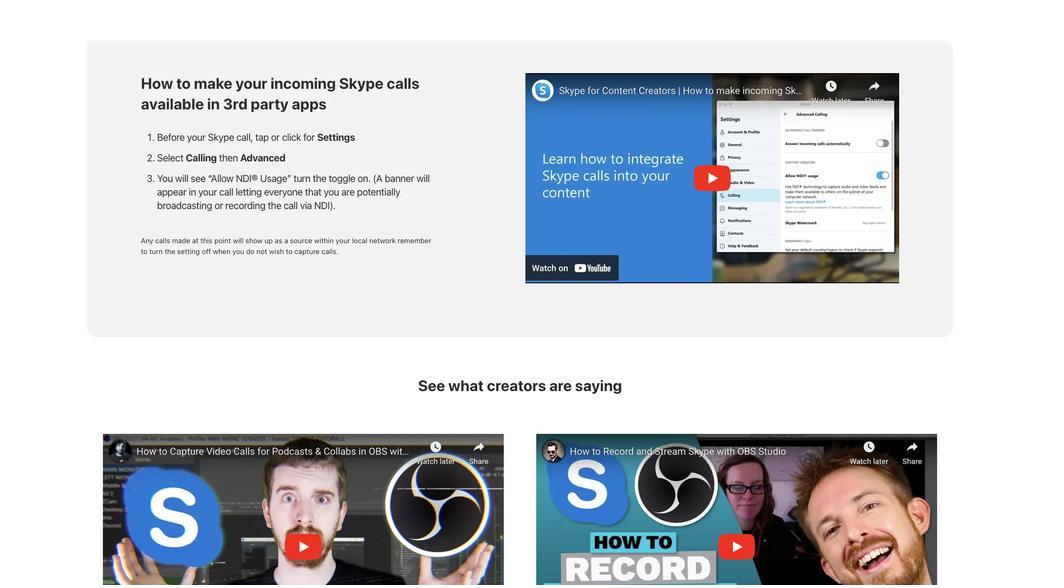 Task type: locate. For each thing, give the bounding box(es) containing it.
at
[[192, 237, 199, 245]]

call
[[219, 186, 233, 198], [284, 200, 298, 211]]

in down see
[[189, 186, 196, 198]]

within
[[314, 237, 334, 245]]

1 vertical spatial calls
[[155, 237, 170, 245]]

0 horizontal spatial turn
[[149, 247, 163, 256]]

1 horizontal spatial to
[[176, 74, 191, 92]]

1 horizontal spatial or
[[271, 131, 280, 143]]

turn
[[294, 172, 311, 184], [149, 247, 163, 256]]

0 vertical spatial call
[[219, 186, 233, 198]]

everyone
[[264, 186, 303, 198]]

0 horizontal spatial the
[[165, 247, 175, 256]]

0 vertical spatial skype
[[339, 74, 384, 92]]

the down everyone
[[268, 200, 281, 211]]

apps
[[292, 95, 327, 113]]

settings
[[317, 131, 355, 143]]

what
[[448, 376, 484, 394]]

your inside you will see "allow ndi® usage" turn the toggle on. (a banner will appear in your call letting everyone that you are potentially broadcasting or recording the call via ndi).
[[198, 186, 217, 198]]

2 horizontal spatial the
[[313, 172, 326, 184]]

to down a
[[286, 247, 293, 256]]

to down any
[[141, 247, 147, 256]]

your left local
[[336, 237, 350, 245]]

0 horizontal spatial or
[[214, 200, 223, 211]]

0 vertical spatial or
[[271, 131, 280, 143]]

1 horizontal spatial will
[[233, 237, 244, 245]]

calling
[[186, 152, 217, 163]]

0 horizontal spatial are
[[341, 186, 355, 198]]

call left the via
[[284, 200, 298, 211]]

the up that
[[313, 172, 326, 184]]

or
[[271, 131, 280, 143], [214, 200, 223, 211]]

to
[[176, 74, 191, 92], [141, 247, 147, 256], [286, 247, 293, 256]]

0 horizontal spatial to
[[141, 247, 147, 256]]

the
[[313, 172, 326, 184], [268, 200, 281, 211], [165, 247, 175, 256]]

1 horizontal spatial skype
[[339, 74, 384, 92]]

1 horizontal spatial the
[[268, 200, 281, 211]]

1 vertical spatial in
[[189, 186, 196, 198]]

how
[[141, 74, 173, 92]]

0 vertical spatial turn
[[294, 172, 311, 184]]

0 vertical spatial you
[[324, 186, 339, 198]]

"allow
[[208, 172, 234, 184]]

1 vertical spatial or
[[214, 200, 223, 211]]

the inside any calls made at this point will show up as a source within your local network remember to turn the setting off when you do not wish to capture calls.
[[165, 247, 175, 256]]

1 vertical spatial skype
[[208, 131, 234, 143]]

via
[[300, 200, 312, 211]]

0 vertical spatial are
[[341, 186, 355, 198]]

point
[[214, 237, 231, 245]]

will inside any calls made at this point will show up as a source within your local network remember to turn the setting off when you do not wish to capture calls.
[[233, 237, 244, 245]]

you left do
[[232, 247, 244, 256]]

made
[[172, 237, 190, 245]]

1 vertical spatial the
[[268, 200, 281, 211]]

your
[[236, 74, 267, 92], [187, 131, 206, 143], [198, 186, 217, 198], [336, 237, 350, 245]]

ndi).
[[314, 200, 336, 211]]

the down made
[[165, 247, 175, 256]]

0 vertical spatial calls
[[387, 74, 420, 92]]

broadcasting
[[157, 200, 212, 211]]

skype inside how to make your incoming skype calls available in 3rd party apps
[[339, 74, 384, 92]]

skype
[[339, 74, 384, 92], [208, 131, 234, 143]]

or right tap
[[271, 131, 280, 143]]

calls inside any calls made at this point will show up as a source within your local network remember to turn the setting off when you do not wish to capture calls.
[[155, 237, 170, 245]]

not
[[257, 247, 267, 256]]

will right banner
[[417, 172, 430, 184]]

are
[[341, 186, 355, 198], [549, 376, 572, 394]]

0 horizontal spatial calls
[[155, 237, 170, 245]]

0 horizontal spatial skype
[[208, 131, 234, 143]]

appear
[[157, 186, 187, 198]]

1 vertical spatial turn
[[149, 247, 163, 256]]

on.
[[358, 172, 371, 184]]

call down "allow
[[219, 186, 233, 198]]

network
[[369, 237, 396, 245]]

0 vertical spatial the
[[313, 172, 326, 184]]

will left see
[[175, 172, 188, 184]]

are down toggle
[[341, 186, 355, 198]]

2 vertical spatial the
[[165, 247, 175, 256]]

your inside how to make your incoming skype calls available in 3rd party apps
[[236, 74, 267, 92]]

0 horizontal spatial you
[[232, 247, 244, 256]]

1 vertical spatial call
[[284, 200, 298, 211]]

banner
[[385, 172, 414, 184]]

you inside any calls made at this point will show up as a source within your local network remember to turn the setting off when you do not wish to capture calls.
[[232, 247, 244, 256]]

1 horizontal spatial you
[[324, 186, 339, 198]]

see
[[418, 376, 445, 394]]

to inside how to make your incoming skype calls available in 3rd party apps
[[176, 74, 191, 92]]

your up calling
[[187, 131, 206, 143]]

or left recording on the top of the page
[[214, 200, 223, 211]]

1 horizontal spatial calls
[[387, 74, 420, 92]]

setting
[[177, 247, 200, 256]]

your down see
[[198, 186, 217, 198]]

(a
[[373, 172, 382, 184]]

wish
[[269, 247, 284, 256]]

are left saying
[[549, 376, 572, 394]]

0 horizontal spatial in
[[189, 186, 196, 198]]

click
[[282, 131, 301, 143]]

0 horizontal spatial will
[[175, 172, 188, 184]]

1 horizontal spatial are
[[549, 376, 572, 394]]

will
[[175, 172, 188, 184], [417, 172, 430, 184], [233, 237, 244, 245]]

calls inside how to make your incoming skype calls available in 3rd party apps
[[387, 74, 420, 92]]

1 vertical spatial you
[[232, 247, 244, 256]]

you
[[324, 186, 339, 198], [232, 247, 244, 256]]

in
[[207, 95, 220, 113], [189, 186, 196, 198]]

any calls made at this point will show up as a source within your local network remember to turn the setting off when you do not wish to capture calls.
[[141, 237, 431, 256]]

calls
[[387, 74, 420, 92], [155, 237, 170, 245]]

turn up that
[[294, 172, 311, 184]]

you up the ndi). on the top left of page
[[324, 186, 339, 198]]

1 horizontal spatial call
[[284, 200, 298, 211]]

tap
[[255, 131, 269, 143]]

0 horizontal spatial call
[[219, 186, 233, 198]]

to up "available"
[[176, 74, 191, 92]]

will right point
[[233, 237, 244, 245]]

do
[[246, 247, 255, 256]]

0 vertical spatial in
[[207, 95, 220, 113]]

in down "make"
[[207, 95, 220, 113]]

1 horizontal spatial turn
[[294, 172, 311, 184]]

1 horizontal spatial in
[[207, 95, 220, 113]]

usage"
[[260, 172, 291, 184]]

your up 3rd
[[236, 74, 267, 92]]

turn down any
[[149, 247, 163, 256]]



Task type: vqa. For each thing, say whether or not it's contained in the screenshot.
number,
no



Task type: describe. For each thing, give the bounding box(es) containing it.
or inside you will see "allow ndi® usage" turn the toggle on. (a banner will appear in your call letting everyone that you are potentially broadcasting or recording the call via ndi).
[[214, 200, 223, 211]]

advanced
[[240, 152, 285, 163]]

select calling then advanced
[[157, 152, 285, 163]]

a
[[284, 237, 288, 245]]

1 vertical spatial are
[[549, 376, 572, 394]]

you
[[157, 172, 173, 184]]

see what creators are saying
[[418, 376, 622, 394]]

toggle
[[329, 172, 355, 184]]

up
[[265, 237, 273, 245]]

call,
[[236, 131, 253, 143]]

any
[[141, 237, 153, 245]]

turn inside any calls made at this point will show up as a source within your local network remember to turn the setting off when you do not wish to capture calls.
[[149, 247, 163, 256]]

remember
[[398, 237, 431, 245]]

potentially
[[357, 186, 400, 198]]

that
[[305, 186, 322, 198]]

local
[[352, 237, 367, 245]]

available
[[141, 95, 204, 113]]

before
[[157, 131, 185, 143]]

in inside you will see "allow ndi® usage" turn the toggle on. (a banner will appear in your call letting everyone that you are potentially broadcasting or recording the call via ndi).
[[189, 186, 196, 198]]

you will see "allow ndi® usage" turn the toggle on. (a banner will appear in your call letting everyone that you are potentially broadcasting or recording the call via ndi).
[[157, 172, 430, 211]]

source
[[290, 237, 312, 245]]

incoming
[[270, 74, 336, 92]]

as
[[275, 237, 282, 245]]

party
[[251, 95, 289, 113]]

off
[[202, 247, 211, 256]]

then
[[219, 152, 238, 163]]

are inside you will see "allow ndi® usage" turn the toggle on. (a banner will appear in your call letting everyone that you are potentially broadcasting or recording the call via ndi).
[[341, 186, 355, 198]]

2 horizontal spatial will
[[417, 172, 430, 184]]

how to make your incoming skype calls available in 3rd party apps
[[141, 74, 420, 113]]

3rd
[[223, 95, 248, 113]]

your inside any calls made at this point will show up as a source within your local network remember to turn the setting off when you do not wish to capture calls.
[[336, 237, 350, 245]]

when
[[213, 247, 231, 256]]

select
[[157, 152, 183, 163]]

turn inside you will see "allow ndi® usage" turn the toggle on. (a banner will appear in your call letting everyone that you are potentially broadcasting or recording the call via ndi).
[[294, 172, 311, 184]]

make
[[194, 74, 232, 92]]

2 horizontal spatial to
[[286, 247, 293, 256]]

before your skype call, tap or click for settings
[[157, 131, 355, 143]]

in inside how to make your incoming skype calls available in 3rd party apps
[[207, 95, 220, 113]]

this
[[200, 237, 212, 245]]

show
[[246, 237, 263, 245]]

letting
[[236, 186, 262, 198]]

capture
[[295, 247, 320, 256]]

saying
[[575, 376, 622, 394]]

creators
[[487, 376, 546, 394]]

recording
[[225, 200, 266, 211]]

ndi®
[[236, 172, 258, 184]]

for
[[303, 131, 315, 143]]

see
[[191, 172, 206, 184]]

you inside you will see "allow ndi® usage" turn the toggle on. (a banner will appear in your call letting everyone that you are potentially broadcasting or recording the call via ndi).
[[324, 186, 339, 198]]

calls.
[[322, 247, 339, 256]]



